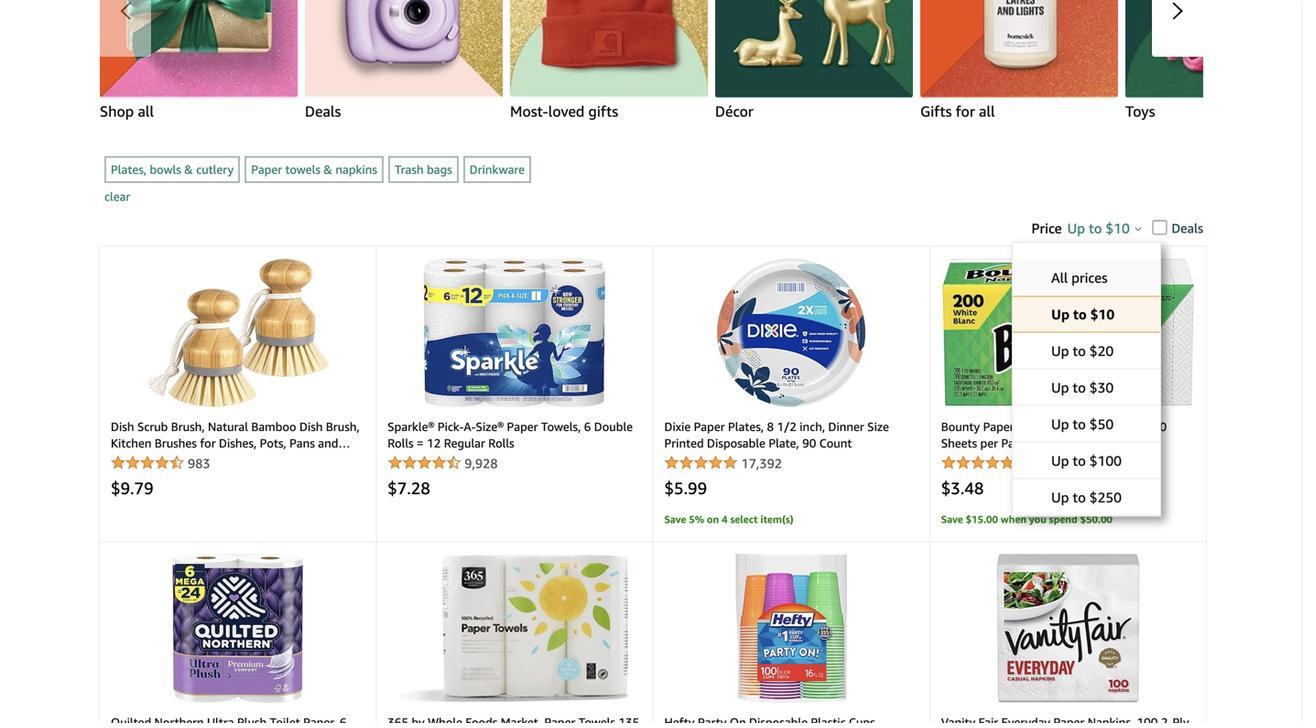 Task type: vqa. For each thing, say whether or not it's contained in the screenshot.
"navigation" 'navigation'
no



Task type: locate. For each thing, give the bounding box(es) containing it.
napkins,
[[1018, 420, 1064, 434]]

pack,
[[1116, 420, 1144, 434]]

toys
[[1126, 103, 1156, 120]]

kitchen up "$9.79"
[[111, 453, 152, 467]]

toys link
[[1126, 0, 1304, 121]]

dish scrub brush, natural bamboo dish brush, kitchen brushes for dishes, pots, pans and kitchen sink, 2 pcs
[[111, 420, 360, 467]]

12
[[427, 437, 441, 451]]

up to $10 left popover image
[[1068, 221, 1131, 237]]

1 brush, from the left
[[171, 420, 205, 434]]

size
[[868, 420, 890, 434]]

all right gifts
[[980, 103, 996, 120]]

0 horizontal spatial brush,
[[171, 420, 205, 434]]

item(s)
[[761, 514, 794, 526]]

0 horizontal spatial &
[[184, 163, 193, 177]]

napkins
[[336, 163, 377, 177]]

up to $20
[[1052, 343, 1114, 360]]

1 horizontal spatial deals
[[1172, 221, 1204, 236]]

paper
[[251, 163, 282, 177], [507, 420, 538, 434], [694, 420, 725, 434], [984, 420, 1015, 434]]

& inside button
[[324, 163, 333, 177]]

6
[[584, 420, 591, 434]]

paper inside dixie paper plates, 8 1/2 inch, dinner size printed disposable plate, 90 count
[[694, 420, 725, 434]]

&
[[184, 163, 193, 177], [324, 163, 333, 177]]

0 vertical spatial plates,
[[111, 163, 147, 177]]

save left $15.00
[[942, 514, 964, 526]]

plates, inside button
[[111, 163, 147, 177]]

1 horizontal spatial save
[[942, 514, 964, 526]]

$5.99
[[665, 479, 708, 498]]

deals inside list
[[305, 103, 341, 120]]

dish
[[111, 420, 134, 434], [300, 420, 323, 434]]

2 & from the left
[[324, 163, 333, 177]]

per
[[981, 437, 999, 451]]

& inside button
[[184, 163, 193, 177]]

2 brush, from the left
[[326, 420, 360, 434]]

1 horizontal spatial &
[[324, 163, 333, 177]]

décor
[[716, 103, 754, 120]]

dishes,
[[219, 437, 257, 451]]

plates, inside dixie paper plates, 8 1/2 inch, dinner size printed disposable plate, 90 count
[[728, 420, 764, 434]]

dixie
[[665, 420, 691, 434]]

0 horizontal spatial save
[[665, 514, 687, 526]]

& right towels
[[324, 163, 333, 177]]

up right price
[[1068, 221, 1086, 237]]

2 save from the left
[[942, 514, 964, 526]]

all right shop
[[138, 103, 154, 120]]

checkbox image
[[1153, 220, 1168, 235]]

up to $10 up up to $20
[[1052, 307, 1115, 323]]

90
[[803, 437, 817, 451]]

paper up per
[[984, 420, 1015, 434]]

1 horizontal spatial brush,
[[326, 420, 360, 434]]

save for $3.48
[[942, 514, 964, 526]]

kitchen down scrub
[[111, 437, 152, 451]]

up to $10
[[1068, 221, 1131, 237], [1052, 307, 1115, 323]]

$10 up $20
[[1091, 307, 1115, 323]]

plates, bowls & cutlery button
[[104, 156, 240, 183]]

brush, up and on the left of page
[[326, 420, 360, 434]]

natural
[[208, 420, 248, 434]]

plates, up clear
[[111, 163, 147, 177]]

sparkle®
[[388, 420, 435, 434]]

up
[[1068, 221, 1086, 237], [1052, 307, 1070, 323], [1052, 343, 1070, 360], [1052, 380, 1070, 396], [1052, 416, 1070, 433], [1052, 453, 1070, 470], [1052, 490, 1070, 506]]

$250
[[1090, 490, 1122, 506]]

1 horizontal spatial all
[[980, 103, 996, 120]]

to
[[1090, 221, 1103, 237], [1074, 307, 1088, 323], [1073, 343, 1087, 360], [1073, 380, 1087, 396], [1073, 416, 1087, 433], [1073, 453, 1087, 470], [1073, 490, 1087, 506]]

save $15.00 when you spend $50.00
[[942, 514, 1113, 526]]

paper up printed
[[694, 420, 725, 434]]

0 horizontal spatial plates,
[[111, 163, 147, 177]]

list
[[100, 0, 1304, 121]]

all prices
[[1052, 270, 1108, 286]]

& for cutlery
[[184, 163, 193, 177]]

$10 left popover image
[[1106, 221, 1131, 237]]

2 all from the left
[[980, 103, 996, 120]]

select
[[731, 514, 758, 526]]

towels
[[285, 163, 321, 177]]

brush, up brushes
[[171, 420, 205, 434]]

paper left towels
[[251, 163, 282, 177]]

$3.48
[[942, 479, 985, 498]]

1 vertical spatial $10
[[1091, 307, 1115, 323]]

printed
[[665, 437, 704, 451]]

1 vertical spatial kitchen
[[111, 453, 152, 467]]

plates,
[[111, 163, 147, 177], [728, 420, 764, 434]]

up to $10 for price
[[1068, 221, 1131, 237]]

up left $20
[[1052, 343, 1070, 360]]

5%
[[689, 514, 705, 526]]

to left the $50
[[1073, 416, 1087, 433]]

0 vertical spatial deals
[[305, 103, 341, 120]]

for up pcs
[[200, 437, 216, 451]]

popover image
[[1136, 227, 1142, 232]]

shop all
[[100, 103, 154, 120]]

4
[[722, 514, 728, 526]]

count
[[820, 437, 853, 451]]

1 vertical spatial for
[[200, 437, 216, 451]]

& right bowls
[[184, 163, 193, 177]]

size®
[[476, 420, 504, 434]]

2 kitchen from the top
[[111, 453, 152, 467]]

up down all
[[1052, 307, 1070, 323]]

$50.00
[[1081, 514, 1113, 526]]

1 vertical spatial deals
[[1172, 221, 1204, 236]]

0 horizontal spatial rolls
[[388, 437, 414, 451]]

0 vertical spatial up to $10
[[1068, 221, 1131, 237]]

983
[[188, 456, 210, 471]]

deals link
[[305, 0, 503, 121]]

0 vertical spatial $10
[[1106, 221, 1131, 237]]

paper right the size®
[[507, 420, 538, 434]]

save left 5%
[[665, 514, 687, 526]]

0 vertical spatial for
[[956, 103, 976, 120]]

rolls down the size®
[[489, 437, 515, 451]]

$10
[[1106, 221, 1131, 237], [1091, 307, 1115, 323]]

plates, up "disposable" at the bottom of the page
[[728, 420, 764, 434]]

trash bags button
[[388, 156, 459, 183]]

save
[[665, 514, 687, 526], [942, 514, 964, 526]]

inch,
[[800, 420, 826, 434]]

dish up 'pans'
[[300, 420, 323, 434]]

1 vertical spatial plates,
[[728, 420, 764, 434]]

kitchen
[[111, 437, 152, 451], [111, 453, 152, 467]]

to left $250
[[1073, 490, 1087, 506]]

bounty
[[942, 420, 981, 434]]

shop
[[100, 103, 134, 120]]

rolls
[[388, 437, 414, 451], [489, 437, 515, 451]]

deals
[[305, 103, 341, 120], [1172, 221, 1204, 236]]

0 horizontal spatial for
[[200, 437, 216, 451]]

paper inside paper towels & napkins button
[[251, 163, 282, 177]]

décor link
[[716, 0, 914, 121]]

rolls down the sparkle®
[[388, 437, 414, 451]]

deals right checkbox icon
[[1172, 221, 1204, 236]]

most-
[[510, 103, 549, 120]]

$100
[[1090, 453, 1122, 470]]

scrub
[[137, 420, 168, 434]]

1 horizontal spatial plates,
[[728, 420, 764, 434]]

pick-
[[438, 420, 464, 434]]

paper inside bounty paper napkins, white, 1 pack, 200 sheets per pack
[[984, 420, 1015, 434]]

you
[[1030, 514, 1047, 526]]

for
[[956, 103, 976, 120], [200, 437, 216, 451]]

next rounded image
[[1173, 2, 1184, 20]]

0 horizontal spatial dish
[[111, 420, 134, 434]]

0 vertical spatial kitchen
[[111, 437, 152, 451]]

1 horizontal spatial for
[[956, 103, 976, 120]]

up up spend
[[1052, 490, 1070, 506]]

dish left scrub
[[111, 420, 134, 434]]

for right gifts
[[956, 103, 976, 120]]

9,928
[[465, 456, 498, 471]]

deals up paper towels & napkins button at the left
[[305, 103, 341, 120]]

1 & from the left
[[184, 163, 193, 177]]

to left $100
[[1073, 453, 1087, 470]]

dixie paper plates, 8 1/2 inch, dinner size printed disposable plate, 90 count
[[665, 420, 890, 451]]

0 horizontal spatial all
[[138, 103, 154, 120]]

when
[[1001, 514, 1027, 526]]

1 save from the left
[[665, 514, 687, 526]]

1 horizontal spatial rolls
[[489, 437, 515, 451]]

most-loved gifts link
[[510, 0, 708, 121]]

1 vertical spatial up to $10
[[1052, 307, 1115, 323]]

0 horizontal spatial deals
[[305, 103, 341, 120]]

up to $100
[[1052, 453, 1122, 470]]

towels,
[[541, 420, 581, 434]]

1 horizontal spatial dish
[[300, 420, 323, 434]]

$9.79
[[111, 479, 154, 498]]

plate,
[[769, 437, 800, 451]]

all
[[138, 103, 154, 120], [980, 103, 996, 120]]



Task type: describe. For each thing, give the bounding box(es) containing it.
double
[[595, 420, 633, 434]]

disposable
[[707, 437, 766, 451]]

gifts
[[589, 103, 619, 120]]

sink,
[[155, 453, 181, 467]]

1 dish from the left
[[111, 420, 134, 434]]

1 all from the left
[[138, 103, 154, 120]]

dinner
[[829, 420, 865, 434]]

on
[[707, 514, 720, 526]]

up to $250
[[1052, 490, 1122, 506]]

prices
[[1072, 270, 1108, 286]]

a-
[[464, 420, 476, 434]]

$20
[[1090, 343, 1114, 360]]

sheets
[[942, 437, 978, 451]]

pack
[[1002, 437, 1027, 451]]

2
[[184, 453, 191, 467]]

most-loved gifts
[[510, 103, 619, 120]]

up to $50
[[1052, 416, 1114, 433]]

up down bounty paper napkins, white, 1 pack, 200 sheets per pack
[[1052, 453, 1070, 470]]

to down all prices
[[1074, 307, 1088, 323]]

8
[[767, 420, 774, 434]]

bags
[[427, 163, 452, 177]]

2 dish from the left
[[300, 420, 323, 434]]

200
[[1147, 420, 1168, 434]]

bowls
[[150, 163, 181, 177]]

gifts
[[921, 103, 952, 120]]

paper towels & napkins button
[[245, 156, 384, 183]]

1
[[1105, 420, 1112, 434]]

$10 for price
[[1106, 221, 1131, 237]]

paper towels & napkins
[[251, 163, 377, 177]]

17,392
[[742, 456, 783, 471]]

trash bags
[[395, 163, 452, 177]]

price
[[1032, 221, 1063, 237]]

pcs
[[194, 453, 212, 467]]

bamboo
[[251, 420, 297, 434]]

for inside "link"
[[956, 103, 976, 120]]

save 5% on 4 select item(s)
[[665, 514, 794, 526]]

bounty paper napkins, white, 1 pack, 200 sheets per pack
[[942, 420, 1168, 451]]

all
[[1052, 270, 1069, 286]]

spend
[[1050, 514, 1078, 526]]

drinkware
[[470, 163, 525, 177]]

to left $30
[[1073, 380, 1087, 396]]

$7.28
[[388, 479, 431, 498]]

for inside dish scrub brush, natural bamboo dish brush, kitchen brushes for dishes, pots, pans and kitchen sink, 2 pcs
[[200, 437, 216, 451]]

=
[[417, 437, 424, 451]]

loved
[[549, 103, 585, 120]]

up left the $50
[[1052, 416, 1070, 433]]

to left $20
[[1073, 343, 1087, 360]]

pots,
[[260, 437, 287, 451]]

previous rounded image
[[120, 2, 131, 20]]

$10 for all prices
[[1091, 307, 1115, 323]]

1 rolls from the left
[[388, 437, 414, 451]]

brushes
[[155, 437, 197, 451]]

paper inside sparkle® pick-a-size® paper towels, 6 double rolls = 12 regular rolls
[[507, 420, 538, 434]]

and
[[318, 437, 339, 451]]

1 kitchen from the top
[[111, 437, 152, 451]]

clear
[[104, 190, 130, 204]]

drinkware button
[[463, 156, 532, 183]]

$15.00
[[966, 514, 999, 526]]

list containing shop all
[[100, 0, 1304, 121]]

white,
[[1067, 420, 1102, 434]]

up to $10 for all prices
[[1052, 307, 1115, 323]]

2 rolls from the left
[[489, 437, 515, 451]]

gifts for all
[[921, 103, 996, 120]]

trash
[[395, 163, 424, 177]]

up left $30
[[1052, 380, 1070, 396]]

sparkle® pick-a-size® paper towels, 6 double rolls = 12 regular rolls
[[388, 420, 633, 451]]

cutlery
[[196, 163, 234, 177]]

$30
[[1090, 380, 1114, 396]]

plates, bowls & cutlery
[[111, 163, 234, 177]]

1/2
[[777, 420, 797, 434]]

regular
[[444, 437, 486, 451]]

5,908
[[1019, 456, 1052, 471]]

to left popover image
[[1090, 221, 1103, 237]]

& for napkins
[[324, 163, 333, 177]]

save for $5.99
[[665, 514, 687, 526]]

pans
[[290, 437, 315, 451]]

$50
[[1090, 416, 1114, 433]]

shop all link
[[100, 0, 298, 121]]

all inside "link"
[[980, 103, 996, 120]]

gifts for all link
[[921, 0, 1119, 121]]

up to $30
[[1052, 380, 1114, 396]]



